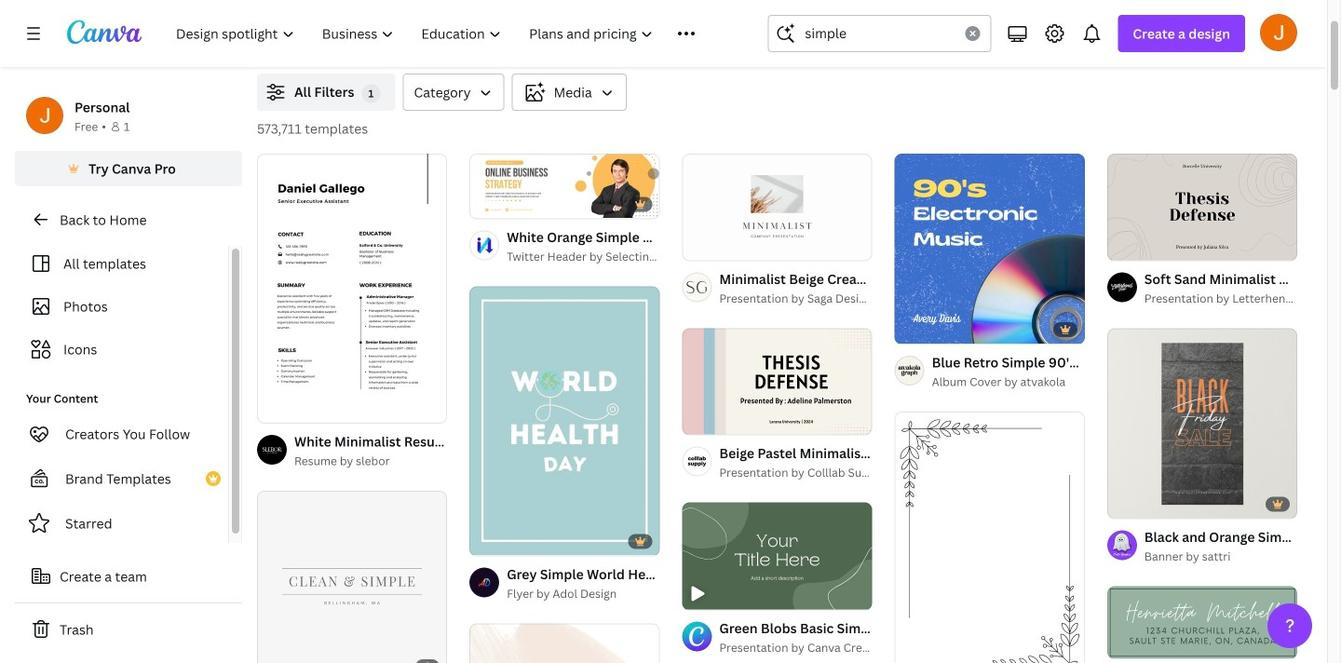 Task type: locate. For each thing, give the bounding box(es) containing it.
beige pastel minimalist thesis defense presentation image
[[682, 328, 872, 435]]

green bordered church mailing label image
[[1107, 586, 1297, 659]]

None search field
[[768, 15, 991, 52]]

simple border vintage stationery notes paper a4 document image
[[895, 412, 1085, 663]]

white minimalist resume image
[[257, 154, 447, 423]]

black and orange simple black friday sale banner image
[[1107, 328, 1297, 518]]

top level navigation element
[[164, 15, 723, 52], [164, 15, 723, 52]]

1 filter options selected element
[[362, 84, 380, 103]]

minimalist beige cream brand proposal presentation image
[[682, 153, 872, 260]]

grey simple world health day (flyer) image
[[470, 286, 660, 555]]



Task type: describe. For each thing, give the bounding box(es) containing it.
white orange simple business twitter header image
[[470, 154, 660, 218]]

soft sand minimalist modern thesis defense presentation image
[[1107, 153, 1297, 260]]

blue retro simple 90's album cover image
[[895, 154, 1085, 344]]

neutral minimal simple elegant quote instagram post image
[[470, 623, 660, 663]]

clean & simple logo image
[[257, 491, 447, 663]]

Search search field
[[805, 16, 954, 51]]

jeremy miller image
[[1260, 14, 1297, 51]]



Task type: vqa. For each thing, say whether or not it's contained in the screenshot.
White Minimalist Resume image
yes



